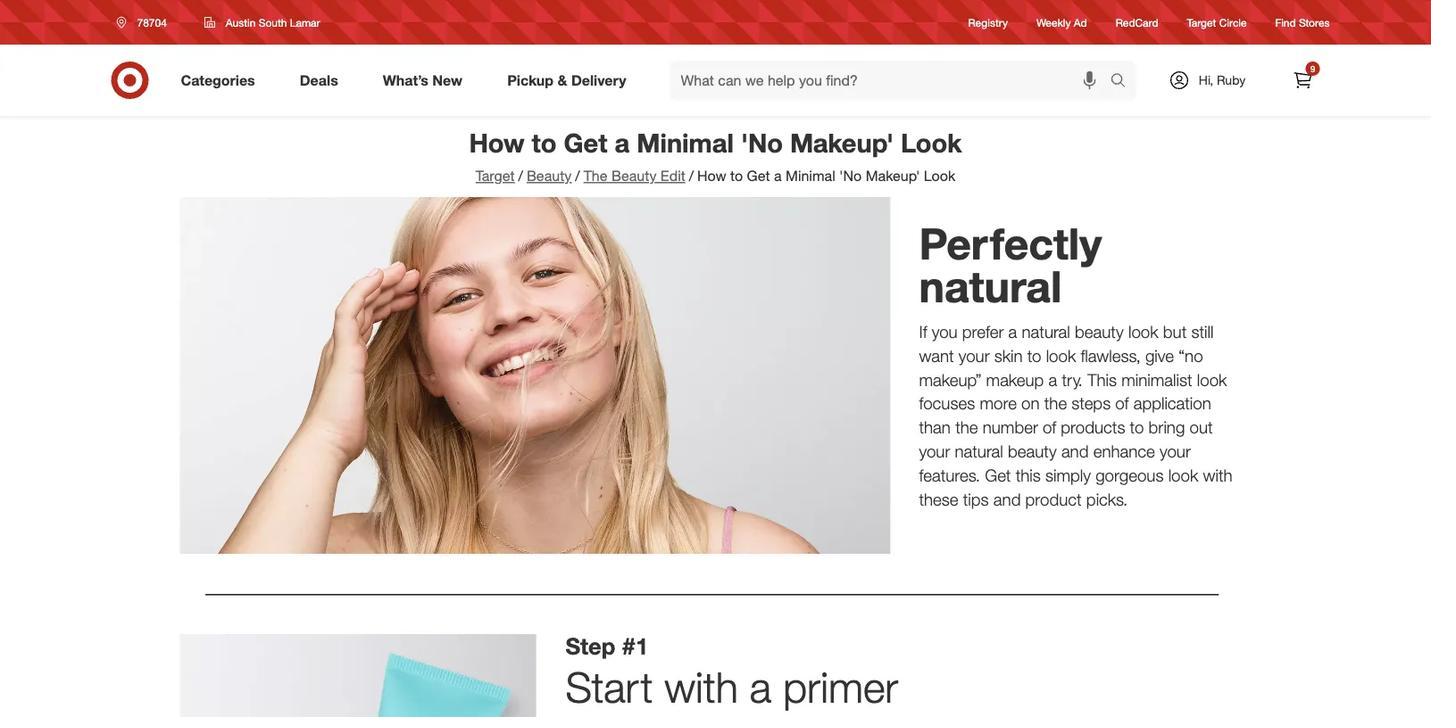 Task type: describe. For each thing, give the bounding box(es) containing it.
austin south lamar button
[[193, 6, 332, 38]]

0 horizontal spatial your
[[919, 442, 950, 462]]

target link
[[476, 167, 515, 185]]

0 vertical spatial the
[[1045, 394, 1067, 414]]

features.
[[919, 466, 980, 486]]

to up beauty link
[[532, 127, 557, 158]]

look up give
[[1129, 321, 1159, 342]]

simply
[[1046, 466, 1091, 486]]

with inside step #1 start with a primer
[[665, 663, 738, 714]]

find
[[1276, 16, 1296, 29]]

bring
[[1149, 418, 1185, 438]]

than
[[919, 418, 951, 438]]

3 / from the left
[[689, 167, 694, 185]]

want
[[919, 345, 954, 366]]

to right skin
[[1028, 345, 1042, 366]]

target inside "link"
[[1187, 16, 1217, 29]]

this
[[1016, 466, 1041, 486]]

number
[[983, 418, 1038, 438]]

out
[[1190, 418, 1213, 438]]

1 vertical spatial 'no
[[839, 167, 862, 185]]

hi, ruby
[[1199, 72, 1246, 88]]

look down the bring
[[1169, 466, 1199, 486]]

new
[[433, 71, 463, 89]]

1 vertical spatial how
[[697, 167, 726, 185]]

1 vertical spatial minimal
[[786, 167, 836, 185]]

try.
[[1062, 369, 1083, 390]]

0 vertical spatial makeup'
[[790, 127, 894, 158]]

1 vertical spatial look
[[924, 167, 956, 185]]

target circle link
[[1187, 15, 1247, 30]]

pickup & delivery link
[[492, 61, 649, 100]]

south
[[259, 16, 287, 29]]

makeup
[[986, 369, 1044, 390]]

2 vertical spatial natural
[[955, 442, 1003, 462]]

circle
[[1219, 16, 1247, 29]]

"no
[[1179, 345, 1203, 366]]

pickup
[[507, 71, 554, 89]]

product
[[1026, 490, 1082, 510]]

78704 button
[[105, 6, 186, 38]]

stores
[[1299, 16, 1330, 29]]

categories link
[[166, 61, 277, 100]]

you
[[932, 321, 958, 342]]

find stores
[[1276, 16, 1330, 29]]

get inside perfectly natural if you prefer a natural beauty look but still want your skin to look flawless, give "no makeup" makeup a try. this minimalist look focuses more on the steps of application than the number of products to bring out your natural beauty and enhance your features. get this simply gorgeous look with these tips and product picks.
[[985, 466, 1011, 486]]

What can we help you find? suggestions appear below search field
[[670, 61, 1115, 100]]

but
[[1163, 321, 1187, 342]]

1 horizontal spatial your
[[959, 345, 990, 366]]

focuses
[[919, 394, 975, 414]]

search button
[[1102, 61, 1145, 104]]

1 vertical spatial makeup'
[[866, 167, 920, 185]]

enhance
[[1094, 442, 1155, 462]]

edit
[[661, 167, 686, 185]]

austin south lamar
[[226, 16, 320, 29]]

to up enhance
[[1130, 418, 1144, 438]]

redcard link
[[1116, 15, 1159, 30]]

1 vertical spatial natural
[[1022, 321, 1070, 342]]

still
[[1192, 321, 1214, 342]]

0 horizontal spatial of
[[1043, 418, 1056, 438]]

weekly ad link
[[1037, 15, 1087, 30]]

78704
[[137, 16, 167, 29]]

this
[[1088, 369, 1117, 390]]



Task type: vqa. For each thing, say whether or not it's contained in the screenshot.
To
yes



Task type: locate. For each thing, give the bounding box(es) containing it.
makeup"
[[919, 369, 982, 390]]

0 vertical spatial beauty
[[1075, 321, 1124, 342]]

look down "no
[[1197, 369, 1227, 390]]

steps
[[1072, 394, 1111, 414]]

search
[[1102, 73, 1145, 91]]

natural
[[919, 260, 1062, 313], [1022, 321, 1070, 342], [955, 442, 1003, 462]]

target left circle
[[1187, 16, 1217, 29]]

beauty up this
[[1008, 442, 1057, 462]]

pickup & delivery
[[507, 71, 626, 89]]

0 vertical spatial how
[[469, 127, 525, 158]]

0 vertical spatial 'no
[[741, 127, 783, 158]]

application
[[1134, 394, 1212, 414]]

the
[[1045, 394, 1067, 414], [956, 418, 978, 438]]

a
[[615, 127, 630, 158], [774, 167, 782, 185], [1009, 321, 1017, 342], [1049, 369, 1058, 390], [750, 663, 772, 714]]

2 beauty from the left
[[612, 167, 657, 185]]

0 vertical spatial natural
[[919, 260, 1062, 313]]

0 vertical spatial of
[[1116, 394, 1129, 414]]

and right the tips
[[994, 490, 1021, 510]]

9
[[1311, 63, 1316, 74]]

1 horizontal spatial of
[[1116, 394, 1129, 414]]

1 horizontal spatial the
[[1045, 394, 1067, 414]]

beauty link
[[527, 167, 572, 185]]

get left this
[[985, 466, 1011, 486]]

how right edit
[[697, 167, 726, 185]]

0 vertical spatial minimal
[[637, 127, 734, 158]]

1 horizontal spatial beauty
[[612, 167, 657, 185]]

how to get a minimal 'no makeup' look target / beauty / the beauty edit / how to get a minimal 'no makeup' look
[[469, 127, 962, 185]]

0 horizontal spatial target
[[476, 167, 515, 185]]

1 horizontal spatial minimal
[[786, 167, 836, 185]]

these
[[919, 490, 959, 510]]

0 vertical spatial look
[[901, 127, 962, 158]]

registry
[[968, 16, 1008, 29]]

skin
[[995, 345, 1023, 366]]

/ left the
[[575, 167, 580, 185]]

target circle
[[1187, 16, 1247, 29]]

delivery
[[571, 71, 626, 89]]

0 horizontal spatial how
[[469, 127, 525, 158]]

and up simply
[[1062, 442, 1089, 462]]

with inside perfectly natural if you prefer a natural beauty look but still want your skin to look flawless, give "no makeup" makeup a try. this minimalist look focuses more on the steps of application than the number of products to bring out your natural beauty and enhance your features. get this simply gorgeous look with these tips and product picks.
[[1203, 466, 1233, 486]]

categories
[[181, 71, 255, 89]]

/ right the target link
[[518, 167, 523, 185]]

0 vertical spatial target
[[1187, 16, 1217, 29]]

primer
[[783, 663, 898, 714]]

look
[[1129, 321, 1159, 342], [1046, 345, 1076, 366], [1197, 369, 1227, 390], [1169, 466, 1199, 486]]

0 horizontal spatial /
[[518, 167, 523, 185]]

to
[[532, 127, 557, 158], [730, 167, 743, 185], [1028, 345, 1042, 366], [1130, 418, 1144, 438]]

1 horizontal spatial how
[[697, 167, 726, 185]]

your down than
[[919, 442, 950, 462]]

'no
[[741, 127, 783, 158], [839, 167, 862, 185]]

1 horizontal spatial 'no
[[839, 167, 862, 185]]

products
[[1061, 418, 1125, 438]]

0 horizontal spatial beauty
[[527, 167, 572, 185]]

weekly ad
[[1037, 16, 1087, 29]]

the beauty edit link
[[584, 167, 686, 185]]

perfectly natural if you prefer a natural beauty look but still want your skin to look flawless, give "no makeup" makeup a try. this minimalist look focuses more on the steps of application than the number of products to bring out your natural beauty and enhance your features. get this simply gorgeous look with these tips and product picks.
[[919, 217, 1233, 510]]

0 horizontal spatial get
[[564, 127, 608, 158]]

0 vertical spatial with
[[1203, 466, 1233, 486]]

get right edit
[[747, 167, 770, 185]]

0 vertical spatial get
[[564, 127, 608, 158]]

tips
[[963, 490, 989, 510]]

give
[[1146, 345, 1174, 366]]

1 vertical spatial the
[[956, 418, 978, 438]]

2 vertical spatial get
[[985, 466, 1011, 486]]

perfectly
[[919, 217, 1102, 270]]

to right edit
[[730, 167, 743, 185]]

how up the target link
[[469, 127, 525, 158]]

1 horizontal spatial target
[[1187, 16, 1217, 29]]

what's new
[[383, 71, 463, 89]]

0 horizontal spatial beauty
[[1008, 442, 1057, 462]]

1 vertical spatial target
[[476, 167, 515, 185]]

2 / from the left
[[575, 167, 580, 185]]

1 vertical spatial of
[[1043, 418, 1056, 438]]

makeup'
[[790, 127, 894, 158], [866, 167, 920, 185]]

how
[[469, 127, 525, 158], [697, 167, 726, 185]]

beauty up flawless,
[[1075, 321, 1124, 342]]

1 horizontal spatial beauty
[[1075, 321, 1124, 342]]

weekly
[[1037, 16, 1071, 29]]

the
[[584, 167, 608, 185]]

registry link
[[968, 15, 1008, 30]]

of
[[1116, 394, 1129, 414], [1043, 418, 1056, 438]]

redcard
[[1116, 16, 1159, 29]]

1 vertical spatial get
[[747, 167, 770, 185]]

/ right edit
[[689, 167, 694, 185]]

your
[[959, 345, 990, 366], [919, 442, 950, 462], [1160, 442, 1191, 462]]

&
[[558, 71, 567, 89]]

prefer
[[962, 321, 1004, 342]]

flawless,
[[1081, 345, 1141, 366]]

more
[[980, 394, 1017, 414]]

0 horizontal spatial minimal
[[637, 127, 734, 158]]

start
[[566, 663, 653, 714]]

with
[[1203, 466, 1233, 486], [665, 663, 738, 714]]

your down the bring
[[1160, 442, 1191, 462]]

step
[[566, 633, 616, 660]]

ad
[[1074, 16, 1087, 29]]

0 horizontal spatial and
[[994, 490, 1021, 510]]

1 horizontal spatial and
[[1062, 442, 1089, 462]]

beauty left the
[[527, 167, 572, 185]]

lamar
[[290, 16, 320, 29]]

2 horizontal spatial /
[[689, 167, 694, 185]]

natural up skin
[[1022, 321, 1070, 342]]

minimal
[[637, 127, 734, 158], [786, 167, 836, 185]]

9 link
[[1284, 61, 1323, 100]]

0 horizontal spatial the
[[956, 418, 978, 438]]

0 horizontal spatial with
[[665, 663, 738, 714]]

look
[[901, 127, 962, 158], [924, 167, 956, 185]]

1 vertical spatial and
[[994, 490, 1021, 510]]

a inside step #1 start with a primer
[[750, 663, 772, 714]]

picks.
[[1087, 490, 1128, 510]]

minimalist
[[1122, 369, 1193, 390]]

beauty
[[527, 167, 572, 185], [612, 167, 657, 185]]

1 horizontal spatial get
[[747, 167, 770, 185]]

find stores link
[[1276, 15, 1330, 30]]

natural up features.
[[955, 442, 1003, 462]]

the down the 'focuses'
[[956, 418, 978, 438]]

your down prefer
[[959, 345, 990, 366]]

if
[[919, 321, 927, 342]]

beauty right the
[[612, 167, 657, 185]]

/
[[518, 167, 523, 185], [575, 167, 580, 185], [689, 167, 694, 185]]

1 beauty from the left
[[527, 167, 572, 185]]

gorgeous
[[1096, 466, 1164, 486]]

target left beauty link
[[476, 167, 515, 185]]

1 horizontal spatial /
[[575, 167, 580, 185]]

#1
[[622, 633, 649, 660]]

natural up prefer
[[919, 260, 1062, 313]]

2 horizontal spatial your
[[1160, 442, 1191, 462]]

deals
[[300, 71, 338, 89]]

target
[[1187, 16, 1217, 29], [476, 167, 515, 185]]

austin
[[226, 16, 256, 29]]

0 horizontal spatial 'no
[[741, 127, 783, 158]]

of right the number
[[1043, 418, 1056, 438]]

get
[[564, 127, 608, 158], [747, 167, 770, 185], [985, 466, 1011, 486]]

1 vertical spatial beauty
[[1008, 442, 1057, 462]]

look up the try.
[[1046, 345, 1076, 366]]

the right the on
[[1045, 394, 1067, 414]]

what's
[[383, 71, 429, 89]]

2 horizontal spatial get
[[985, 466, 1011, 486]]

1 / from the left
[[518, 167, 523, 185]]

deals link
[[285, 61, 361, 100]]

0 vertical spatial and
[[1062, 442, 1089, 462]]

hi,
[[1199, 72, 1214, 88]]

step #1 start with a primer
[[566, 633, 898, 714]]

what's new link
[[368, 61, 485, 100]]

1 vertical spatial with
[[665, 663, 738, 714]]

get up the
[[564, 127, 608, 158]]

target inside how to get a minimal 'no makeup' look target / beauty / the beauty edit / how to get a minimal 'no makeup' look
[[476, 167, 515, 185]]

of right steps
[[1116, 394, 1129, 414]]

1 horizontal spatial with
[[1203, 466, 1233, 486]]

ruby
[[1217, 72, 1246, 88]]

on
[[1022, 394, 1040, 414]]



